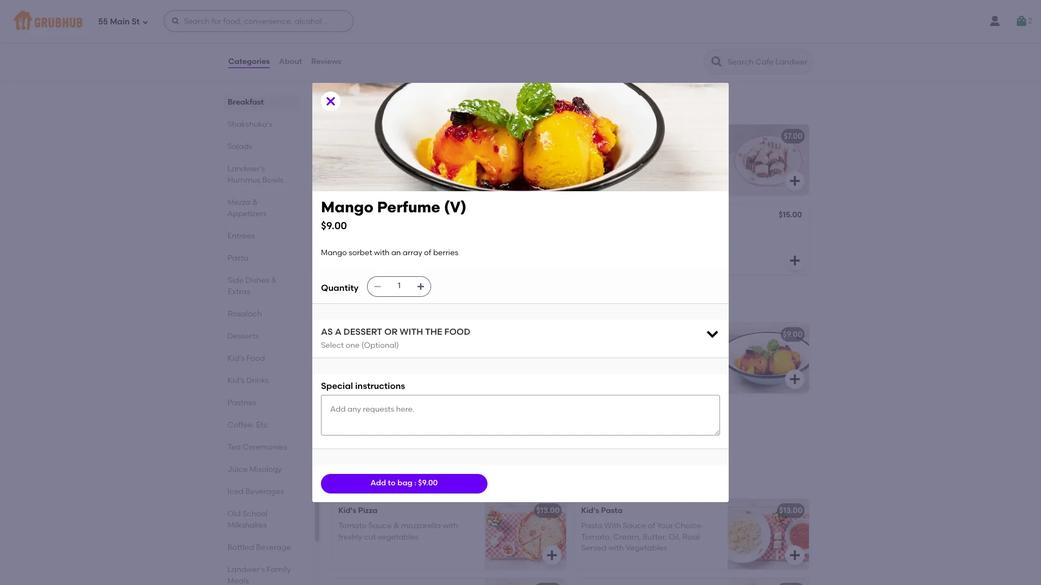Task type: locate. For each thing, give the bounding box(es) containing it.
oreo inside cream fresh, ricotta , white chocolate, oreo crumble
[[381, 238, 400, 247]]

two
[[339, 13, 354, 22]]

rozalach left full
[[368, 132, 402, 141]]

rozalach up fresh,
[[359, 212, 394, 221]]

food
[[445, 327, 471, 337]]

desserts down quantity
[[330, 298, 379, 311]]

1 horizontal spatial array
[[663, 346, 683, 355]]

0 vertical spatial &
[[253, 198, 258, 207]]

1 vertical spatial cream
[[352, 410, 377, 419]]

2 landwer's from the top
[[228, 566, 265, 575]]

1 vertical spatial array
[[663, 346, 683, 355]]

1 horizontal spatial kid's food
[[330, 474, 390, 488]]

mango inside mango perfume (v) $9.00
[[321, 198, 374, 217]]

pasta inside tab
[[228, 254, 249, 263]]

kid's food
[[228, 354, 265, 364], [330, 474, 390, 488]]

0 horizontal spatial mango sorbet with an array of berries
[[321, 249, 459, 258]]

2 horizontal spatial rosalach
[[611, 132, 645, 141]]

0 vertical spatial kid's food
[[228, 354, 265, 364]]

rosalach down extras
[[228, 310, 262, 319]]

rosalach inside 'rosalach' tab
[[228, 310, 262, 319]]

add
[[371, 479, 386, 489]]

1 horizontal spatial nutella
[[582, 132, 609, 141]]

sauce inside pasta with sauce of your choice: tomato, cream, butter, oil, rosé served with vegetables
[[623, 522, 647, 531]]

sorbet
[[349, 249, 372, 258], [609, 346, 633, 355]]

1 horizontal spatial mango sorbet with an array of berries
[[582, 346, 692, 366]]

(full)
[[395, 212, 414, 221]]

1 horizontal spatial $9.00
[[418, 479, 438, 489]]

berries
[[433, 249, 459, 258], [582, 357, 607, 366]]

food up drinks
[[247, 354, 265, 364]]

1 vertical spatial berries
[[582, 357, 607, 366]]

1 horizontal spatial sorbet
[[609, 346, 633, 355]]

search icon image
[[711, 55, 724, 68]]

1 vertical spatial desserts
[[228, 332, 259, 341]]

1 vertical spatial mango
[[321, 249, 347, 258]]

dessert
[[339, 330, 367, 340]]

& right dishes
[[271, 276, 277, 285]]

a
[[335, 327, 342, 337]]

waffle down or
[[380, 346, 403, 355]]

with inside 4 pieces of waffle with chocolate + vanilla ice cream, chocolate syrup, whipped cream, strawberry
[[405, 346, 421, 355]]

ice
[[365, 357, 376, 366]]

food
[[247, 354, 265, 364], [361, 474, 390, 488]]

pasta up side
[[228, 254, 249, 263]]

rosalach
[[330, 99, 383, 113], [611, 132, 645, 141], [228, 310, 262, 319]]

(optional)
[[362, 341, 399, 351]]

& up appetizers
[[253, 198, 258, 207]]

categories
[[228, 57, 270, 66]]

select
[[321, 341, 344, 351]]

of
[[424, 249, 432, 258], [370, 346, 378, 355], [685, 346, 692, 355], [648, 522, 656, 531]]

svg image inside 2 button
[[1016, 15, 1029, 28]]

pasta up tomato,
[[582, 522, 603, 531]]

2 horizontal spatial $9.00
[[783, 330, 803, 340]]

cream, down (optional)
[[378, 357, 404, 366]]

cream fresh, ricotta , white chocolate, oreo crumble
[[339, 227, 443, 247]]

0 vertical spatial array
[[403, 249, 423, 258]]

2 sauce from the left
[[623, 522, 647, 531]]

0 horizontal spatial nutella
[[339, 132, 366, 141]]

landwer's inside landwer's hummus bowls
[[228, 164, 265, 174]]

to
[[388, 479, 396, 489]]

kid's
[[228, 354, 245, 364], [228, 377, 245, 386], [330, 474, 358, 488], [339, 507, 357, 516], [582, 507, 600, 516]]

nutella
[[339, 132, 366, 141], [582, 132, 609, 141]]

2 vertical spatial pasta
[[582, 522, 603, 531]]

oreo rozalach (full)
[[339, 212, 414, 221]]

old school milkshakes
[[228, 510, 268, 531]]

0 vertical spatial landwer's
[[228, 164, 265, 174]]

the
[[425, 327, 443, 337]]

$9.00
[[321, 220, 347, 232], [783, 330, 803, 340], [418, 479, 438, 489]]

whipped
[[339, 368, 371, 377]]

desserts up kid's food tab
[[228, 332, 259, 341]]

0 horizontal spatial sorbet
[[349, 249, 372, 258]]

landwer's up meals
[[228, 566, 265, 575]]

svg image
[[142, 19, 148, 25], [324, 95, 337, 108], [789, 175, 802, 188], [546, 373, 559, 386], [789, 373, 802, 386], [546, 431, 559, 444], [546, 550, 559, 563], [789, 550, 802, 563]]

vegetables
[[626, 544, 667, 553]]

kid's pasta image
[[728, 500, 810, 570]]

sauce up cut
[[369, 522, 392, 531]]

cream inside button
[[352, 410, 377, 419]]

desserts tab
[[228, 331, 296, 342]]

&
[[253, 198, 258, 207], [271, 276, 277, 285], [394, 522, 399, 531]]

chocolate,
[[339, 238, 379, 247]]

food inside tab
[[247, 354, 265, 364]]

kid's food up kid's drinks
[[228, 354, 265, 364]]

kid's food up "kid's pizza"
[[330, 474, 390, 488]]

0 horizontal spatial rosalach
[[228, 310, 262, 319]]

juice mixology
[[228, 466, 282, 475]]

0 vertical spatial waffle
[[368, 330, 393, 340]]

strawberry
[[400, 368, 440, 377]]

iced
[[228, 488, 244, 497]]

2 vertical spatial rosalach
[[228, 310, 262, 319]]

cream right ice
[[352, 410, 377, 419]]

kid's food tab
[[228, 353, 296, 365]]

three eggs image
[[728, 6, 810, 77]]

oreo down ricotta
[[381, 238, 400, 247]]

0 horizontal spatial kid's food
[[228, 354, 265, 364]]

kid's drinks tab
[[228, 375, 296, 387]]

kid's up "kid's pizza"
[[330, 474, 358, 488]]

1 horizontal spatial food
[[361, 474, 390, 488]]

0 vertical spatial mango sorbet with an array of berries
[[321, 249, 459, 258]]

beverages
[[246, 488, 285, 497]]

0 horizontal spatial sauce
[[369, 522, 392, 531]]

coffee, etc tab
[[228, 420, 296, 431]]

1 vertical spatial waffle
[[380, 346, 403, 355]]

0 horizontal spatial food
[[247, 354, 265, 364]]

1 sauce from the left
[[369, 522, 392, 531]]

with
[[400, 327, 423, 337]]

1 vertical spatial sorbet
[[609, 346, 633, 355]]

rosalach up 'nutella rozalach full'
[[330, 99, 383, 113]]

waffle up (optional)
[[368, 330, 393, 340]]

2 vertical spatial &
[[394, 522, 399, 531]]

& up vegetables
[[394, 522, 399, 531]]

0 horizontal spatial $9.00
[[321, 220, 347, 232]]

cut
[[364, 533, 376, 542]]

pasta for pasta with sauce of your choice: tomato, cream, butter, oil, rosé served with vegetables
[[582, 522, 603, 531]]

cream up chocolate,
[[339, 227, 364, 236]]

mango sorbet with an array of berries
[[321, 249, 459, 258], [582, 346, 692, 366]]

1 vertical spatial an
[[652, 346, 662, 355]]

cream
[[339, 227, 364, 236], [352, 410, 377, 419]]

:
[[415, 479, 417, 489]]

dessert waffle image
[[485, 323, 566, 394]]

about button
[[279, 42, 303, 81]]

kid's up tomato,
[[582, 507, 600, 516]]

0 horizontal spatial desserts
[[228, 332, 259, 341]]

mezza & appetizers
[[228, 198, 267, 219]]

1 horizontal spatial berries
[[582, 357, 607, 366]]

1 vertical spatial landwer's
[[228, 566, 265, 575]]

food left the 'bag'
[[361, 474, 390, 488]]

salads tab
[[228, 141, 296, 152]]

1 horizontal spatial oreo
[[381, 238, 400, 247]]

1 horizontal spatial an
[[652, 346, 662, 355]]

pastries tab
[[228, 398, 296, 409]]

0 horizontal spatial oreo
[[339, 212, 357, 221]]

0 vertical spatial oreo
[[339, 212, 357, 221]]

landwer's inside landwer's family meals
[[228, 566, 265, 575]]

school
[[243, 510, 268, 519]]

2 nutella from the left
[[582, 132, 609, 141]]

pizza
[[358, 507, 378, 516]]

syrup,
[[445, 357, 467, 366]]

Special instructions text field
[[321, 396, 721, 436]]

full
[[404, 132, 417, 141]]

ricotta
[[390, 227, 416, 236]]

& inside tomato sauce & mozzarella with freshly cut vegetables
[[394, 522, 399, 531]]

an
[[392, 249, 401, 258], [652, 346, 662, 355]]

0 horizontal spatial &
[[253, 198, 258, 207]]

0 horizontal spatial berries
[[433, 249, 459, 258]]

2 horizontal spatial &
[[394, 522, 399, 531]]

oreo up chocolate,
[[339, 212, 357, 221]]

side
[[228, 276, 244, 285]]

tea
[[228, 443, 241, 453]]

two eggs image
[[485, 6, 566, 77]]

0 vertical spatial cream
[[339, 227, 364, 236]]

side dishes & extras tab
[[228, 275, 296, 298]]

0 vertical spatial pasta
[[228, 254, 249, 263]]

rosé
[[683, 533, 701, 542]]

pasta inside pasta with sauce of your choice: tomato, cream, butter, oil, rosé served with vegetables
[[582, 522, 603, 531]]

scoop)
[[425, 410, 451, 419]]

landwer's family meals
[[228, 566, 291, 586]]

0 vertical spatial rozalach
[[368, 132, 402, 141]]

1 horizontal spatial desserts
[[330, 298, 379, 311]]

2 vertical spatial $9.00
[[418, 479, 438, 489]]

rosalach left "(half)"
[[611, 132, 645, 141]]

0 vertical spatial rosalach
[[330, 99, 383, 113]]

cream, up instructions
[[372, 368, 399, 377]]

waffle
[[368, 330, 393, 340], [380, 346, 403, 355]]

0 vertical spatial $9.00
[[321, 220, 347, 232]]

1 vertical spatial oreo
[[381, 238, 400, 247]]

& inside side dishes & extras
[[271, 276, 277, 285]]

instructions
[[355, 382, 405, 392]]

nutella for nutella rozalach full
[[339, 132, 366, 141]]

0 vertical spatial food
[[247, 354, 265, 364]]

with
[[374, 249, 390, 258], [405, 346, 421, 355], [635, 346, 650, 355], [443, 522, 458, 531], [609, 544, 624, 553]]

1 vertical spatial rozalach
[[359, 212, 394, 221]]

kid's pizza image
[[485, 500, 566, 570]]

landwer's for meals
[[228, 566, 265, 575]]

mango
[[321, 198, 374, 217], [321, 249, 347, 258], [582, 346, 608, 355]]

two eggs
[[339, 13, 374, 22]]

kid's up tomato
[[339, 507, 357, 516]]

1 vertical spatial &
[[271, 276, 277, 285]]

& for side
[[271, 276, 277, 285]]

0 horizontal spatial array
[[403, 249, 423, 258]]

landwer's hummus bowls tab
[[228, 163, 296, 186]]

(two
[[405, 410, 423, 419]]

svg image
[[1016, 15, 1029, 28], [171, 17, 180, 26], [789, 56, 802, 69], [546, 175, 559, 188], [789, 254, 802, 268], [373, 282, 382, 291], [417, 282, 425, 291], [705, 326, 721, 342]]

breakfast
[[228, 98, 264, 107]]

pasta up with
[[601, 507, 623, 516]]

landwer's up hummus
[[228, 164, 265, 174]]

cream inside cream fresh, ricotta , white chocolate, oreo crumble
[[339, 227, 364, 236]]

sauce up cream,
[[623, 522, 647, 531]]

fresh,
[[366, 227, 388, 236]]

kid's pizza
[[339, 507, 378, 516]]

0 horizontal spatial an
[[392, 249, 401, 258]]

1 landwer's from the top
[[228, 164, 265, 174]]

0 vertical spatial mango
[[321, 198, 374, 217]]

1 vertical spatial food
[[361, 474, 390, 488]]

1 nutella from the left
[[339, 132, 366, 141]]

oreo
[[339, 212, 357, 221], [381, 238, 400, 247]]

1 horizontal spatial &
[[271, 276, 277, 285]]

1 horizontal spatial sauce
[[623, 522, 647, 531]]

add to bag : $9.00
[[371, 479, 438, 489]]



Task type: vqa. For each thing, say whether or not it's contained in the screenshot.
Desserts within tab
yes



Task type: describe. For each thing, give the bounding box(es) containing it.
0 vertical spatial sorbet
[[349, 249, 372, 258]]

$13.00 for tomato sauce & mozzarella with freshly cut vegetables
[[537, 507, 560, 516]]

svg image inside the main navigation navigation
[[142, 19, 148, 25]]

st
[[132, 17, 140, 26]]

waffle inside 4 pieces of waffle with chocolate + vanilla ice cream, chocolate syrup, whipped cream, strawberry
[[380, 346, 403, 355]]

Search Cafe Landwer search field
[[727, 57, 810, 67]]

coffee, etc
[[228, 421, 268, 430]]

vanilla
[[339, 357, 363, 366]]

pasta with sauce of your choice: tomato, cream, butter, oil, rosé served with vegetables
[[582, 522, 704, 553]]

rozalach for (full)
[[359, 212, 394, 221]]

bag
[[398, 479, 413, 489]]

0 vertical spatial desserts
[[330, 298, 379, 311]]

old school milkshakes tab
[[228, 509, 296, 532]]

$7.00
[[784, 132, 803, 141]]

bottled
[[228, 544, 255, 553]]

$13.00 for pasta with sauce of your choice: tomato, cream, butter, oil, rosé served with vegetables
[[780, 507, 803, 516]]

of inside pasta with sauce of your choice: tomato, cream, butter, oil, rosé served with vegetables
[[648, 522, 656, 531]]

4
[[339, 346, 343, 355]]

two eggs button
[[332, 6, 566, 77]]

with inside tomato sauce & mozzarella with freshly cut vegetables
[[443, 522, 458, 531]]

rozalach for full
[[368, 132, 402, 141]]

& inside mezza & appetizers
[[253, 198, 258, 207]]

as
[[321, 327, 333, 337]]

nutella for nutella rosalach (half)
[[582, 132, 609, 141]]

0 vertical spatial cream,
[[378, 357, 404, 366]]

1 vertical spatial cream,
[[372, 368, 399, 377]]

tea ceremonies
[[228, 443, 288, 453]]

iced beverages
[[228, 488, 285, 497]]

extras
[[228, 288, 250, 297]]

(v)
[[444, 198, 467, 217]]

perfume
[[377, 198, 441, 217]]

chocolate
[[406, 357, 443, 366]]

with inside pasta with sauce of your choice: tomato, cream, butter, oil, rosé served with vegetables
[[609, 544, 624, 553]]

4 pieces of waffle with chocolate + vanilla ice cream, chocolate syrup, whipped cream, strawberry
[[339, 346, 468, 377]]

kid's food inside tab
[[228, 354, 265, 364]]

landwer's for bowls
[[228, 164, 265, 174]]

kid's pasta
[[582, 507, 623, 516]]

$15.00
[[779, 211, 802, 220]]

kid's chicken tenders image
[[485, 579, 566, 586]]

1 vertical spatial pasta
[[601, 507, 623, 516]]

beverage
[[256, 544, 291, 553]]

pasta for pasta
[[228, 254, 249, 263]]

mango perfume (v) $9.00
[[321, 198, 467, 232]]

pastries
[[228, 399, 257, 408]]

mezza
[[228, 198, 251, 207]]

sauce inside tomato sauce & mozzarella with freshly cut vegetables
[[369, 522, 392, 531]]

kid's sliders image
[[728, 579, 810, 586]]

1 vertical spatial rosalach
[[611, 132, 645, 141]]

quantity
[[321, 283, 359, 294]]

etc
[[257, 421, 268, 430]]

0 vertical spatial an
[[392, 249, 401, 258]]

55
[[98, 17, 108, 26]]

mozzarella
[[401, 522, 441, 531]]

pasta tab
[[228, 253, 296, 264]]

nutella rozalach full
[[339, 132, 417, 141]]

bowls
[[263, 176, 284, 185]]

reviews
[[311, 57, 342, 66]]

side dishes & extras
[[228, 276, 277, 297]]

one
[[346, 341, 360, 351]]

1 horizontal spatial rosalach
[[330, 99, 383, 113]]

as a dessert or with the food select one (optional)
[[321, 327, 471, 351]]

reviews button
[[311, 42, 342, 81]]

kid's left drinks
[[228, 377, 245, 386]]

2 vertical spatial mango
[[582, 346, 608, 355]]

pieces
[[345, 346, 369, 355]]

white
[[422, 227, 443, 236]]

crumble
[[402, 238, 434, 247]]

entrées tab
[[228, 231, 296, 242]]

juice mixology tab
[[228, 464, 296, 476]]

nutella rosalach (half) image
[[728, 125, 810, 195]]

family
[[267, 566, 291, 575]]

Input item quantity number field
[[388, 277, 411, 297]]

entrées
[[228, 232, 255, 241]]

appetizers
[[228, 209, 267, 219]]

special
[[321, 382, 353, 392]]

old
[[228, 510, 241, 519]]

categories button
[[228, 42, 271, 81]]

milkshakes
[[228, 521, 267, 531]]

0 vertical spatial berries
[[433, 249, 459, 258]]

& for tomato
[[394, 522, 399, 531]]

1 vertical spatial kid's food
[[330, 474, 390, 488]]

scoop
[[379, 410, 403, 419]]

,
[[418, 227, 420, 236]]

mango perfume (v) image
[[728, 323, 810, 394]]

rosalach tab
[[228, 309, 296, 320]]

ice cream scoop (two scoop)
[[339, 410, 451, 419]]

landwer's family meals tab
[[228, 565, 296, 586]]

about
[[279, 57, 302, 66]]

ceremonies
[[243, 443, 288, 453]]

55 main st
[[98, 17, 140, 26]]

shakshuka's tab
[[228, 119, 296, 130]]

kid's drinks
[[228, 377, 269, 386]]

desserts inside tab
[[228, 332, 259, 341]]

ice
[[339, 410, 350, 419]]

main navigation navigation
[[0, 0, 1042, 42]]

tea ceremonies tab
[[228, 442, 296, 454]]

drinks
[[247, 377, 269, 386]]

juice
[[228, 466, 248, 475]]

breakfast tab
[[228, 97, 296, 108]]

butter,
[[643, 533, 667, 542]]

nutella rosalach (half)
[[582, 132, 669, 141]]

oreo rozalach (full) image
[[485, 205, 566, 275]]

dessert waffle
[[339, 330, 393, 340]]

$9.00 inside mango perfume (v) $9.00
[[321, 220, 347, 232]]

mixology
[[250, 466, 282, 475]]

$15.00 button
[[575, 205, 810, 275]]

tomato sauce & mozzarella with freshly cut vegetables
[[339, 522, 458, 542]]

coffee,
[[228, 421, 255, 430]]

meals
[[228, 577, 249, 586]]

1 vertical spatial $9.00
[[783, 330, 803, 340]]

sorbet inside mango sorbet with an array of berries
[[609, 346, 633, 355]]

mezza & appetizers tab
[[228, 197, 296, 220]]

eggs
[[356, 13, 374, 22]]

kid's up kid's drinks
[[228, 354, 245, 364]]

salads
[[228, 142, 253, 151]]

oil,
[[669, 533, 681, 542]]

2
[[1029, 16, 1033, 25]]

1 vertical spatial mango sorbet with an array of berries
[[582, 346, 692, 366]]

bottled beverage
[[228, 544, 291, 553]]

cream,
[[614, 533, 641, 542]]

of inside 4 pieces of waffle with chocolate + vanilla ice cream, chocolate syrup, whipped cream, strawberry
[[370, 346, 378, 355]]

landwer's hummus bowls
[[228, 164, 284, 185]]

vegetables
[[378, 533, 419, 542]]

special instructions
[[321, 382, 405, 392]]

ice cream scoop (two scoop) button
[[332, 403, 566, 452]]

bottled beverage tab
[[228, 543, 296, 554]]

shakshuka's
[[228, 120, 273, 129]]

iced beverages tab
[[228, 487, 296, 498]]

chocolate
[[422, 346, 461, 355]]



